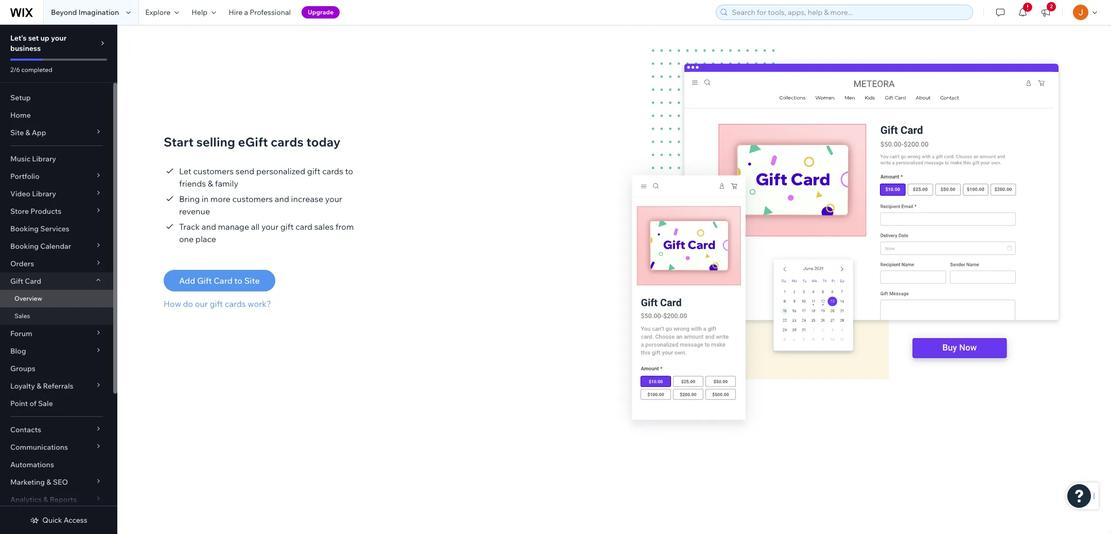 Task type: locate. For each thing, give the bounding box(es) containing it.
0 horizontal spatial site
[[10, 128, 24, 137]]

set
[[28, 33, 39, 43]]

& left the "seo"
[[46, 478, 51, 488]]

automations link
[[0, 457, 113, 474]]

gift inside add gift card to site button
[[197, 276, 212, 286]]

0 horizontal spatial and
[[202, 222, 216, 232]]

personalized
[[256, 166, 305, 177]]

card inside add gift card to site button
[[214, 276, 233, 286]]

contacts
[[10, 426, 41, 435]]

card
[[296, 222, 313, 232]]

booking calendar button
[[0, 238, 113, 255]]

0 vertical spatial cards
[[271, 134, 304, 150]]

hire a professional link
[[223, 0, 297, 25]]

egift
[[238, 134, 268, 150]]

1 vertical spatial library
[[32, 189, 56, 199]]

manage
[[218, 222, 249, 232]]

your
[[51, 33, 67, 43], [325, 194, 342, 204], [261, 222, 279, 232]]

1 horizontal spatial site
[[244, 276, 260, 286]]

cards left work?
[[225, 299, 246, 309]]

help button
[[186, 0, 223, 25]]

& inside site & app 'dropdown button'
[[25, 128, 30, 137]]

setup
[[10, 93, 31, 102]]

cards up 'personalized'
[[271, 134, 304, 150]]

automations
[[10, 461, 54, 470]]

0 vertical spatial your
[[51, 33, 67, 43]]

2 library from the top
[[32, 189, 56, 199]]

let's set up your business
[[10, 33, 67, 53]]

contacts button
[[0, 422, 113, 439]]

& inside analytics & reports dropdown button
[[43, 496, 48, 505]]

booking
[[10, 224, 39, 234], [10, 242, 39, 251]]

1 vertical spatial to
[[234, 276, 243, 286]]

portfolio
[[10, 172, 39, 181]]

gift
[[197, 276, 212, 286], [10, 277, 23, 286]]

library
[[32, 154, 56, 164], [32, 189, 56, 199]]

hire
[[229, 8, 243, 17]]

0 horizontal spatial gift
[[210, 299, 223, 309]]

2 horizontal spatial cards
[[322, 166, 343, 177]]

& left app
[[25, 128, 30, 137]]

1 booking from the top
[[10, 224, 39, 234]]

library up products
[[32, 189, 56, 199]]

booking for booking calendar
[[10, 242, 39, 251]]

library up 'portfolio' popup button
[[32, 154, 56, 164]]

sales link
[[0, 308, 113, 325]]

& right loyalty at the left of page
[[37, 382, 41, 391]]

booking down store
[[10, 224, 39, 234]]

cards
[[271, 134, 304, 150], [322, 166, 343, 177], [225, 299, 246, 309]]

2 booking from the top
[[10, 242, 39, 251]]

your right the "increase"
[[325, 194, 342, 204]]

0 horizontal spatial cards
[[225, 299, 246, 309]]

1 horizontal spatial to
[[345, 166, 353, 177]]

how do our gift cards work? button
[[164, 298, 275, 310]]

2 vertical spatial gift
[[210, 299, 223, 309]]

your right "all"
[[261, 222, 279, 232]]

card
[[214, 276, 233, 286], [25, 277, 41, 286]]

2
[[1050, 3, 1053, 10]]

1 vertical spatial customers
[[232, 194, 273, 204]]

gift left card
[[280, 222, 294, 232]]

in
[[202, 194, 209, 204]]

0 horizontal spatial to
[[234, 276, 243, 286]]

to inside let customers send personalized gift cards to friends & family bring in more customers and increase your revenue track and manage all your gift card sales from one place
[[345, 166, 353, 177]]

analytics
[[10, 496, 42, 505]]

add gift card to site
[[179, 276, 260, 286]]

home
[[10, 111, 31, 120]]

card up overview
[[25, 277, 41, 286]]

loyalty & referrals
[[10, 382, 73, 391]]

sales
[[14, 313, 30, 320]]

and left the "increase"
[[275, 194, 289, 204]]

card inside gift card dropdown button
[[25, 277, 41, 286]]

0 horizontal spatial card
[[25, 277, 41, 286]]

1 horizontal spatial gift
[[197, 276, 212, 286]]

1 library from the top
[[32, 154, 56, 164]]

site up work?
[[244, 276, 260, 286]]

blog
[[10, 347, 26, 356]]

and
[[275, 194, 289, 204], [202, 222, 216, 232]]

gift
[[307, 166, 321, 177], [280, 222, 294, 232], [210, 299, 223, 309]]

start selling egift cards today
[[164, 134, 341, 150]]

gift right the our
[[210, 299, 223, 309]]

video library
[[10, 189, 56, 199]]

2/6
[[10, 66, 20, 74]]

1 vertical spatial cards
[[322, 166, 343, 177]]

increase
[[291, 194, 323, 204]]

site down home
[[10, 128, 24, 137]]

gift card button
[[0, 273, 113, 290]]

booking inside dropdown button
[[10, 242, 39, 251]]

access
[[64, 516, 87, 526]]

customers up "all"
[[232, 194, 273, 204]]

upgrade
[[308, 8, 334, 16]]

music library
[[10, 154, 56, 164]]

business
[[10, 44, 41, 53]]

0 vertical spatial and
[[275, 194, 289, 204]]

1 vertical spatial site
[[244, 276, 260, 286]]

friends
[[179, 179, 206, 189]]

up
[[40, 33, 49, 43]]

booking up orders
[[10, 242, 39, 251]]

customers
[[193, 166, 234, 177], [232, 194, 273, 204]]

0 horizontal spatial gift
[[10, 277, 23, 286]]

0 vertical spatial customers
[[193, 166, 234, 177]]

booking for booking services
[[10, 224, 39, 234]]

& for app
[[25, 128, 30, 137]]

beyond
[[51, 8, 77, 17]]

gift up the "increase"
[[307, 166, 321, 177]]

1 vertical spatial your
[[325, 194, 342, 204]]

let customers send personalized gift cards to friends & family bring in more customers and increase your revenue track and manage all your gift card sales from one place
[[179, 166, 354, 245]]

card up how do our gift cards work? button
[[214, 276, 233, 286]]

marketing
[[10, 478, 45, 488]]

communications
[[10, 443, 68, 453]]

& left the family in the left of the page
[[208, 179, 213, 189]]

0 vertical spatial gift
[[307, 166, 321, 177]]

blog button
[[0, 343, 113, 360]]

2 button
[[1035, 0, 1058, 25]]

2 horizontal spatial your
[[325, 194, 342, 204]]

site
[[10, 128, 24, 137], [244, 276, 260, 286]]

2 horizontal spatial gift
[[307, 166, 321, 177]]

sidebar element
[[0, 25, 117, 535]]

0 horizontal spatial your
[[51, 33, 67, 43]]

to
[[345, 166, 353, 177], [234, 276, 243, 286]]

gift down orders
[[10, 277, 23, 286]]

2 vertical spatial cards
[[225, 299, 246, 309]]

gift inside how do our gift cards work? button
[[210, 299, 223, 309]]

0 vertical spatial to
[[345, 166, 353, 177]]

& inside marketing & seo popup button
[[46, 478, 51, 488]]

1 vertical spatial and
[[202, 222, 216, 232]]

customers up the family in the left of the page
[[193, 166, 234, 177]]

1 horizontal spatial and
[[275, 194, 289, 204]]

bring
[[179, 194, 200, 204]]

and up place
[[202, 222, 216, 232]]

how do our gift cards work?
[[164, 299, 271, 309]]

gift right add
[[197, 276, 212, 286]]

1 horizontal spatial card
[[214, 276, 233, 286]]

1 horizontal spatial gift
[[280, 222, 294, 232]]

1 vertical spatial booking
[[10, 242, 39, 251]]

forum button
[[0, 325, 113, 343]]

0 vertical spatial site
[[10, 128, 24, 137]]

revenue
[[179, 206, 210, 217]]

& inside let customers send personalized gift cards to friends & family bring in more customers and increase your revenue track and manage all your gift card sales from one place
[[208, 179, 213, 189]]

cards down today
[[322, 166, 343, 177]]

& left reports
[[43, 496, 48, 505]]

your right up
[[51, 33, 67, 43]]

all
[[251, 222, 260, 232]]

2 vertical spatial your
[[261, 222, 279, 232]]

& inside loyalty & referrals popup button
[[37, 382, 41, 391]]

your inside let's set up your business
[[51, 33, 67, 43]]

home link
[[0, 107, 113, 124]]

&
[[25, 128, 30, 137], [208, 179, 213, 189], [37, 382, 41, 391], [46, 478, 51, 488], [43, 496, 48, 505]]

library inside popup button
[[32, 189, 56, 199]]

0 vertical spatial library
[[32, 154, 56, 164]]

0 vertical spatial booking
[[10, 224, 39, 234]]



Task type: describe. For each thing, give the bounding box(es) containing it.
portfolio button
[[0, 168, 113, 185]]

& for referrals
[[37, 382, 41, 391]]

Search for tools, apps, help & more... field
[[729, 5, 970, 20]]

music
[[10, 154, 30, 164]]

to inside button
[[234, 276, 243, 286]]

start
[[164, 134, 194, 150]]

orders
[[10, 259, 34, 269]]

selling
[[196, 134, 235, 150]]

point of sale
[[10, 400, 53, 409]]

loyalty & referrals button
[[0, 378, 113, 395]]

cards inside button
[[225, 299, 246, 309]]

quick access
[[42, 516, 87, 526]]

add
[[179, 276, 195, 286]]

store
[[10, 207, 29, 216]]

sales
[[314, 222, 334, 232]]

analytics & reports
[[10, 496, 77, 505]]

one
[[179, 234, 194, 245]]

gift inside gift card dropdown button
[[10, 277, 23, 286]]

today
[[306, 134, 341, 150]]

overview
[[14, 295, 42, 303]]

beyond imagination
[[51, 8, 119, 17]]

store products
[[10, 207, 61, 216]]

video
[[10, 189, 30, 199]]

booking services link
[[0, 220, 113, 238]]

& for reports
[[43, 496, 48, 505]]

add gift card to site button
[[164, 270, 275, 292]]

booking calendar
[[10, 242, 71, 251]]

calendar
[[40, 242, 71, 251]]

library for music library
[[32, 154, 56, 164]]

help
[[192, 8, 208, 17]]

communications button
[[0, 439, 113, 457]]

1 horizontal spatial your
[[261, 222, 279, 232]]

upgrade button
[[302, 6, 340, 19]]

place
[[196, 234, 216, 245]]

2/6 completed
[[10, 66, 52, 74]]

setup link
[[0, 89, 113, 107]]

marketing & seo
[[10, 478, 68, 488]]

family
[[215, 179, 238, 189]]

& for seo
[[46, 478, 51, 488]]

video library button
[[0, 185, 113, 203]]

completed
[[21, 66, 52, 74]]

our
[[195, 299, 208, 309]]

products
[[30, 207, 61, 216]]

imagination
[[79, 8, 119, 17]]

quick access button
[[30, 516, 87, 526]]

point
[[10, 400, 28, 409]]

loyalty
[[10, 382, 35, 391]]

services
[[40, 224, 69, 234]]

1 horizontal spatial cards
[[271, 134, 304, 150]]

cards inside let customers send personalized gift cards to friends & family bring in more customers and increase your revenue track and manage all your gift card sales from one place
[[322, 166, 343, 177]]

orders button
[[0, 255, 113, 273]]

let
[[179, 166, 191, 177]]

store products button
[[0, 203, 113, 220]]

site & app button
[[0, 124, 113, 142]]

referrals
[[43, 382, 73, 391]]

1 vertical spatial gift
[[280, 222, 294, 232]]

music library link
[[0, 150, 113, 168]]

forum
[[10, 330, 32, 339]]

seo
[[53, 478, 68, 488]]

booking services
[[10, 224, 69, 234]]

hire a professional
[[229, 8, 291, 17]]

track
[[179, 222, 200, 232]]

more
[[210, 194, 231, 204]]

groups
[[10, 365, 35, 374]]

do
[[183, 299, 193, 309]]

sale
[[38, 400, 53, 409]]

of
[[30, 400, 36, 409]]

reports
[[50, 496, 77, 505]]

quick
[[42, 516, 62, 526]]

a
[[244, 8, 248, 17]]

professional
[[250, 8, 291, 17]]

site inside site & app 'dropdown button'
[[10, 128, 24, 137]]

point of sale link
[[0, 395, 113, 413]]

let's
[[10, 33, 27, 43]]

library for video library
[[32, 189, 56, 199]]

groups link
[[0, 360, 113, 378]]

send
[[236, 166, 255, 177]]

gift card
[[10, 277, 41, 286]]

overview link
[[0, 290, 113, 308]]

analytics & reports button
[[0, 492, 113, 509]]

site inside add gift card to site button
[[244, 276, 260, 286]]

work?
[[248, 299, 271, 309]]

app
[[32, 128, 46, 137]]



Task type: vqa. For each thing, say whether or not it's contained in the screenshot.
All Sites
no



